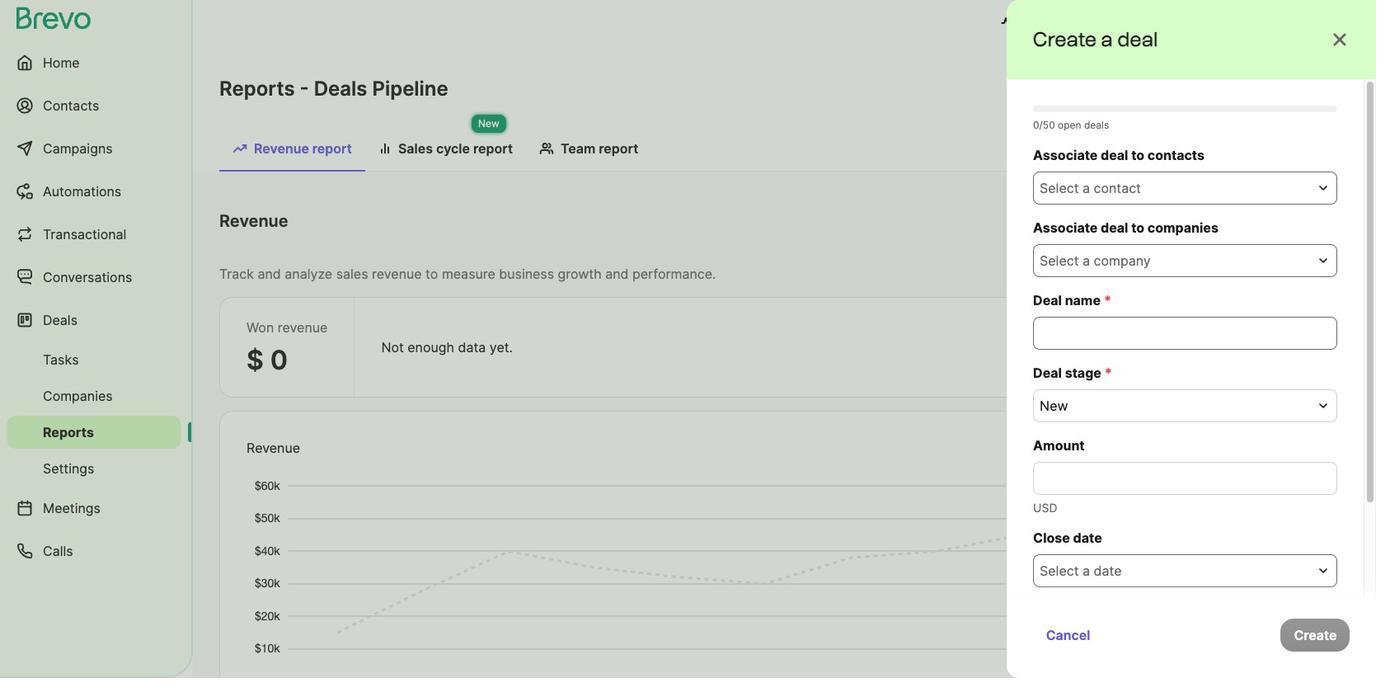 Task type: vqa. For each thing, say whether or not it's contained in the screenshot.
Unengaged
no



Task type: locate. For each thing, give the bounding box(es) containing it.
revenue right sales
[[372, 266, 422, 282]]

date down close date
[[1094, 563, 1122, 579]]

report
[[313, 140, 352, 157], [473, 140, 513, 157], [599, 140, 639, 157]]

select a company
[[1040, 252, 1151, 269]]

a left the company
[[1083, 252, 1091, 269]]

progress bar
[[1034, 106, 1338, 112]]

1 vertical spatial not enough data yet.
[[1077, 446, 1209, 463]]

0 vertical spatial reports
[[219, 77, 295, 101]]

1 horizontal spatial reports
[[219, 77, 295, 101]]

campaigns
[[43, 140, 113, 157]]

1 associate from the top
[[1034, 147, 1098, 163]]

yet. down business
[[490, 339, 513, 356]]

up
[[1200, 629, 1215, 645]]

revenue
[[372, 266, 422, 282], [278, 319, 328, 336]]

3 select from the top
[[1040, 563, 1079, 579]]

0 vertical spatial revenue
[[372, 266, 422, 282]]

$
[[247, 344, 264, 376]]

a left task
[[1099, 629, 1106, 645]]

1 vertical spatial data
[[1154, 446, 1182, 463]]

2 horizontal spatial and
[[1065, 15, 1089, 31]]

reports up settings
[[43, 424, 94, 441]]

data down measure
[[458, 339, 486, 356]]

reports for reports - deals pipeline
[[219, 77, 295, 101]]

meetings
[[43, 500, 101, 516]]

close date
[[1034, 530, 1103, 546]]

select for select a company
[[1040, 252, 1079, 269]]

12/19/2022 - 01/06/2023
[[1100, 219, 1252, 236]]

1 horizontal spatial -
[[1171, 219, 1177, 236]]

select for select a date
[[1040, 563, 1079, 579]]

tab list containing revenue report
[[219, 132, 1350, 172]]

1 horizontal spatial and
[[606, 266, 629, 282]]

deals up tasks
[[43, 312, 78, 328]]

enough
[[408, 339, 455, 356], [1103, 446, 1150, 463]]

1 vertical spatial date
[[1094, 563, 1122, 579]]

data down new popup button
[[1154, 446, 1182, 463]]

-
[[300, 77, 309, 101], [1171, 219, 1177, 236]]

to right task
[[1140, 629, 1153, 645]]

report right team
[[599, 140, 639, 157]]

create for create a deal
[[1034, 27, 1097, 51]]

analyze
[[285, 266, 333, 282]]

0 horizontal spatial and
[[258, 266, 281, 282]]

2 associate from the top
[[1034, 219, 1098, 236]]

companies link
[[7, 379, 181, 412]]

revenue
[[254, 140, 309, 157], [219, 211, 288, 231], [247, 440, 300, 456]]

1 vertical spatial *
[[1105, 365, 1113, 381]]

a for task
[[1099, 629, 1106, 645]]

1 vertical spatial reports
[[43, 424, 94, 441]]

0 horizontal spatial not
[[381, 339, 404, 356]]

enough right "amount"
[[1103, 446, 1150, 463]]

0 horizontal spatial reports
[[43, 424, 94, 441]]

automations
[[43, 183, 121, 200]]

associate for associate deal to companies
[[1034, 219, 1098, 236]]

associate
[[1034, 147, 1098, 163], [1034, 219, 1098, 236]]

2 select from the top
[[1040, 252, 1079, 269]]

revenue up the 0
[[278, 319, 328, 336]]

0 horizontal spatial yet.
[[490, 339, 513, 356]]

settings
[[43, 460, 94, 477]]

1 horizontal spatial deals
[[314, 77, 368, 101]]

select
[[1040, 180, 1079, 196], [1040, 252, 1079, 269], [1040, 563, 1079, 579]]

this
[[1238, 629, 1261, 645]]

yet. down new popup button
[[1185, 446, 1209, 463]]

companies
[[1148, 219, 1219, 236]]

1 report from the left
[[313, 140, 352, 157]]

0 vertical spatial yet.
[[490, 339, 513, 356]]

reports
[[219, 77, 295, 101], [43, 424, 94, 441]]

01/06/2023
[[1179, 219, 1252, 236]]

0 horizontal spatial -
[[300, 77, 309, 101]]

- for deals
[[300, 77, 309, 101]]

on
[[1219, 629, 1235, 645]]

and right track
[[258, 266, 281, 282]]

data
[[458, 339, 486, 356], [1154, 446, 1182, 463]]

to up the company
[[1132, 219, 1145, 236]]

select up range
[[1040, 180, 1079, 196]]

1 deal from the top
[[1034, 292, 1062, 309]]

- up the revenue report
[[300, 77, 309, 101]]

team report
[[561, 140, 639, 157]]

and left plan
[[1065, 15, 1089, 31]]

a for deal
[[1102, 27, 1114, 51]]

a
[[1102, 27, 1114, 51], [1083, 180, 1091, 196], [1083, 252, 1091, 269], [1083, 563, 1091, 579], [1099, 629, 1106, 645]]

0 horizontal spatial data
[[458, 339, 486, 356]]

not enough data yet. down 'track and analyze sales revenue to measure business growth and performance.'
[[381, 339, 513, 356]]

0 vertical spatial data
[[458, 339, 486, 356]]

deal for associate deal to contacts
[[1101, 147, 1129, 163]]

deals
[[314, 77, 368, 101], [43, 312, 78, 328]]

select down close
[[1040, 563, 1079, 579]]

deal
[[1034, 292, 1062, 309], [1034, 365, 1062, 381]]

a right usage at the top
[[1102, 27, 1114, 51]]

report down reports - deals pipeline
[[313, 140, 352, 157]]

and inside button
[[1065, 15, 1089, 31]]

deal inside create deal button
[[1282, 446, 1309, 463]]

not enough data yet.
[[381, 339, 513, 356], [1077, 446, 1209, 463]]

track
[[219, 266, 254, 282]]

* right stage
[[1105, 365, 1113, 381]]

1 vertical spatial associate
[[1034, 219, 1098, 236]]

usage and plan
[[1021, 15, 1119, 31]]

1 vertical spatial -
[[1171, 219, 1177, 236]]

transactional
[[43, 226, 127, 243]]

sales cycle report link
[[365, 132, 526, 170]]

a inside popup button
[[1083, 563, 1091, 579]]

2 vertical spatial revenue
[[247, 440, 300, 456]]

team
[[561, 140, 596, 157]]

None text field
[[1034, 462, 1338, 495]]

not enough data yet. down new popup button
[[1077, 446, 1209, 463]]

1 vertical spatial revenue
[[219, 211, 288, 231]]

stage
[[1065, 365, 1102, 381]]

2 horizontal spatial report
[[599, 140, 639, 157]]

0 vertical spatial -
[[300, 77, 309, 101]]

revenue for date range
[[219, 211, 288, 231]]

sales
[[398, 140, 433, 157]]

0 horizontal spatial revenue
[[278, 319, 328, 336]]

0 vertical spatial *
[[1105, 292, 1112, 309]]

* for deal stage *
[[1105, 365, 1113, 381]]

deal up new
[[1034, 365, 1062, 381]]

1 vertical spatial yet.
[[1185, 446, 1209, 463]]

0 vertical spatial deal
[[1034, 292, 1062, 309]]

a for company
[[1083, 252, 1091, 269]]

automations link
[[7, 172, 181, 211]]

associate down the open
[[1034, 147, 1098, 163]]

* right name at the right top
[[1105, 292, 1112, 309]]

0 vertical spatial select
[[1040, 180, 1079, 196]]

0 vertical spatial revenue
[[254, 140, 309, 157]]

sales cycle report
[[398, 140, 513, 157]]

contacts link
[[7, 86, 181, 125]]

range
[[1044, 219, 1080, 236]]

0 horizontal spatial report
[[313, 140, 352, 157]]

0 horizontal spatial enough
[[408, 339, 455, 356]]

and right growth
[[606, 266, 629, 282]]

tab list
[[219, 132, 1350, 172]]

*
[[1105, 292, 1112, 309], [1105, 365, 1113, 381]]

and for track
[[258, 266, 281, 282]]

none text field inside create a deal "dialog"
[[1034, 462, 1338, 495]]

1 vertical spatial deals
[[43, 312, 78, 328]]

a left contact
[[1083, 180, 1091, 196]]

1 horizontal spatial data
[[1154, 446, 1182, 463]]

1 vertical spatial revenue
[[278, 319, 328, 336]]

None text field
[[1034, 317, 1338, 350]]

calls link
[[7, 531, 181, 571]]

not
[[381, 339, 404, 356], [1077, 446, 1100, 463]]

0 horizontal spatial deals
[[43, 312, 78, 328]]

cancel button
[[1034, 619, 1104, 652]]

2 deal from the top
[[1034, 365, 1062, 381]]

2 vertical spatial select
[[1040, 563, 1079, 579]]

1 horizontal spatial yet.
[[1185, 446, 1209, 463]]

contacts
[[1148, 147, 1205, 163]]

0 vertical spatial associate
[[1034, 147, 1098, 163]]

2 report from the left
[[473, 140, 513, 157]]

deal for associate deal to companies
[[1101, 219, 1129, 236]]

1 vertical spatial deal
[[1034, 365, 1062, 381]]

associate deal to contacts
[[1034, 147, 1205, 163]]

and
[[1065, 15, 1089, 31], [258, 266, 281, 282], [606, 266, 629, 282]]

0 vertical spatial enough
[[408, 339, 455, 356]]

3 report from the left
[[599, 140, 639, 157]]

select down range
[[1040, 252, 1079, 269]]

yet.
[[490, 339, 513, 356], [1185, 446, 1209, 463]]

usage
[[1021, 15, 1062, 31]]

1 select from the top
[[1040, 180, 1079, 196]]

reports for reports
[[43, 424, 94, 441]]

to
[[1132, 147, 1145, 163], [1132, 219, 1145, 236], [426, 266, 438, 282], [1140, 629, 1153, 645]]

0 vertical spatial not
[[381, 339, 404, 356]]

report right cycle
[[473, 140, 513, 157]]

1 horizontal spatial enough
[[1103, 446, 1150, 463]]

deal left name at the right top
[[1034, 292, 1062, 309]]

reports up revenue report link
[[219, 77, 295, 101]]

0 vertical spatial not enough data yet.
[[381, 339, 513, 356]]

deals left pipeline
[[314, 77, 368, 101]]

a down close date
[[1083, 563, 1091, 579]]

associate up select a company
[[1034, 219, 1098, 236]]

deal for create deal
[[1282, 446, 1309, 463]]

1 horizontal spatial report
[[473, 140, 513, 157]]

date up select a date
[[1074, 530, 1103, 546]]

a for contact
[[1083, 180, 1091, 196]]

0 horizontal spatial not enough data yet.
[[381, 339, 513, 356]]

1 vertical spatial select
[[1040, 252, 1079, 269]]

1 vertical spatial not
[[1077, 446, 1100, 463]]

date
[[1011, 219, 1040, 236]]

open
[[1058, 119, 1082, 131]]

enough down 'track and analyze sales revenue to measure business growth and performance.'
[[408, 339, 455, 356]]

date inside popup button
[[1094, 563, 1122, 579]]

pipeline
[[372, 77, 449, 101]]

select inside popup button
[[1040, 563, 1079, 579]]

reports - deals pipeline
[[219, 77, 449, 101]]

deal
[[1118, 27, 1159, 51], [1101, 147, 1129, 163], [1101, 219, 1129, 236], [1282, 446, 1309, 463], [1265, 629, 1291, 645]]

- right 12/19/2022
[[1171, 219, 1177, 236]]



Task type: describe. For each thing, give the bounding box(es) containing it.
business
[[499, 266, 554, 282]]

* for deal name *
[[1105, 292, 1112, 309]]

sales
[[336, 266, 368, 282]]

task
[[1110, 629, 1136, 645]]

tasks link
[[7, 343, 181, 376]]

0/50
[[1034, 119, 1056, 131]]

to left measure
[[426, 266, 438, 282]]

report for revenue report
[[313, 140, 352, 157]]

calls
[[43, 543, 73, 559]]

deal for deal name
[[1034, 292, 1062, 309]]

report for team report
[[599, 140, 639, 157]]

deal stage *
[[1034, 365, 1113, 381]]

reports link
[[7, 416, 181, 449]]

campaigns link
[[7, 129, 181, 168]]

home link
[[7, 43, 181, 82]]

won revenue $ 0
[[247, 319, 328, 376]]

settings link
[[7, 452, 181, 485]]

deal name *
[[1034, 292, 1112, 309]]

progress bar inside create a deal "dialog"
[[1034, 106, 1338, 112]]

conversations
[[43, 269, 132, 285]]

0 vertical spatial date
[[1074, 530, 1103, 546]]

0/50 open deals
[[1034, 119, 1110, 131]]

revenue inside won revenue $ 0
[[278, 319, 328, 336]]

0
[[270, 344, 288, 376]]

a for date
[[1083, 563, 1091, 579]]

contact
[[1094, 180, 1142, 196]]

new button
[[1034, 389, 1338, 422]]

company
[[1094, 252, 1151, 269]]

deal for deal stage
[[1034, 365, 1062, 381]]

track and analyze sales revenue to measure business growth and performance.
[[219, 266, 716, 282]]

1 vertical spatial enough
[[1103, 446, 1150, 463]]

associate for associate deal to contacts
[[1034, 147, 1098, 163]]

0 vertical spatial deals
[[314, 77, 368, 101]]

select a contact
[[1040, 180, 1142, 196]]

follow-
[[1156, 629, 1200, 645]]

create a deal
[[1034, 27, 1159, 51]]

revenue report
[[254, 140, 352, 157]]

revenue for not enough data yet.
[[247, 440, 300, 456]]

select a date
[[1040, 563, 1122, 579]]

usd
[[1034, 501, 1058, 515]]

tasks
[[43, 351, 79, 368]]

to left contacts
[[1132, 147, 1145, 163]]

conversations link
[[7, 257, 181, 297]]

deals link
[[7, 300, 181, 340]]

meetings link
[[7, 488, 181, 528]]

12/19/2022
[[1100, 219, 1170, 236]]

close
[[1034, 530, 1071, 546]]

create deal
[[1236, 446, 1309, 463]]

create a task to follow-up on this deal
[[1053, 629, 1291, 645]]

cycle
[[436, 140, 470, 157]]

associate deal to companies
[[1034, 219, 1219, 236]]

1 horizontal spatial not
[[1077, 446, 1100, 463]]

create button
[[1281, 619, 1350, 652]]

measure
[[442, 266, 496, 282]]

- for 01/06/2023
[[1171, 219, 1177, 236]]

won
[[247, 319, 274, 336]]

create deal button
[[1222, 438, 1323, 471]]

deals inside "deals" link
[[43, 312, 78, 328]]

select for select a contact
[[1040, 180, 1079, 196]]

create for create deal
[[1236, 446, 1279, 463]]

contacts
[[43, 97, 99, 114]]

performance.
[[633, 266, 716, 282]]

deals
[[1085, 119, 1110, 131]]

1 horizontal spatial revenue
[[372, 266, 422, 282]]

usage and plan button
[[988, 7, 1133, 40]]

team report link
[[526, 132, 652, 170]]

plan
[[1092, 15, 1119, 31]]

create a deal dialog
[[1007, 0, 1377, 678]]

transactional link
[[7, 214, 181, 254]]

date range
[[1011, 219, 1080, 236]]

growth
[[558, 266, 602, 282]]

cancel
[[1047, 627, 1091, 643]]

new
[[1040, 398, 1069, 414]]

home
[[43, 54, 80, 71]]

name
[[1065, 292, 1101, 309]]

and for usage
[[1065, 15, 1089, 31]]

amount
[[1034, 437, 1085, 454]]

revenue report link
[[219, 132, 365, 172]]

none text field inside create a deal "dialog"
[[1034, 317, 1338, 350]]

create for create a task to follow-up on this deal
[[1053, 629, 1095, 645]]

select a date button
[[1034, 554, 1338, 587]]

companies
[[43, 388, 113, 404]]

1 horizontal spatial not enough data yet.
[[1077, 446, 1209, 463]]



